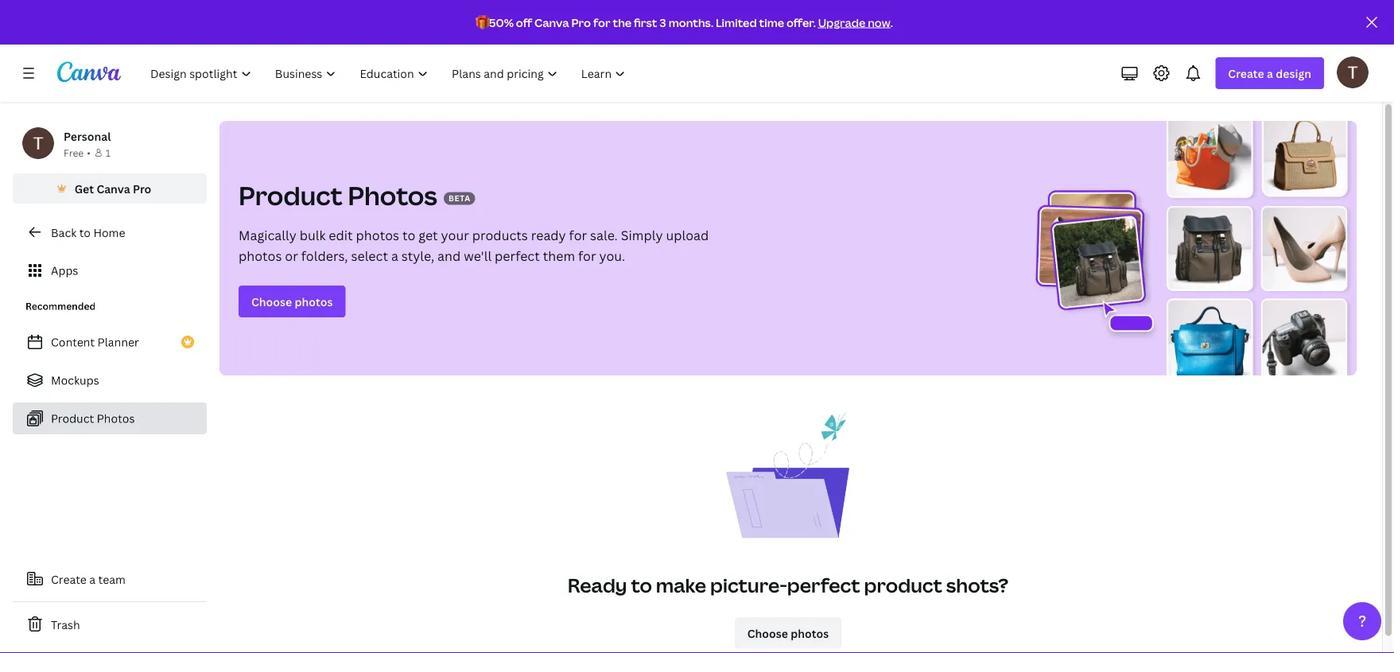 Task type: describe. For each thing, give the bounding box(es) containing it.
0 vertical spatial product photos
[[239, 178, 437, 213]]

create for create a design
[[1229, 66, 1265, 81]]

the
[[613, 15, 632, 30]]

planner
[[98, 335, 139, 350]]

upload
[[666, 227, 709, 244]]

bulk
[[300, 227, 326, 244]]

ready
[[531, 227, 566, 244]]

team
[[98, 572, 126, 587]]

now
[[868, 15, 891, 30]]

create for create a team
[[51, 572, 87, 587]]

folders,
[[301, 247, 348, 265]]

magically bulk edit photos to get your products ready for sale. simply upload photos or folders, select a style, and we'll perfect them for you.
[[239, 227, 709, 265]]

canva inside button
[[97, 181, 130, 196]]

🎁
[[476, 15, 487, 30]]

create a design
[[1229, 66, 1312, 81]]

get canva pro button
[[13, 173, 207, 204]]

offer.
[[787, 15, 816, 30]]

personal
[[64, 128, 111, 144]]

a for design
[[1267, 66, 1274, 81]]

photos up select
[[356, 227, 399, 244]]

a inside magically bulk edit photos to get your products ready for sale. simply upload photos or folders, select a style, and we'll perfect them for you.
[[391, 247, 398, 265]]

back
[[51, 225, 77, 240]]

1
[[106, 146, 111, 159]]

products
[[472, 227, 528, 244]]

content
[[51, 335, 95, 350]]

sale.
[[590, 227, 618, 244]]

photos down the ready to make picture-perfect product shots?
[[791, 626, 829, 641]]

we'll
[[464, 247, 492, 265]]

2 vertical spatial for
[[578, 247, 596, 265]]

1 vertical spatial choose
[[748, 626, 788, 641]]

photos down the magically
[[239, 247, 282, 265]]

apps
[[51, 263, 78, 278]]

🎁 50% off canva pro for the first 3 months. limited time offer. upgrade now .
[[476, 15, 893, 30]]

get
[[75, 181, 94, 196]]

create a team
[[51, 572, 126, 587]]

you.
[[599, 247, 626, 265]]

beta
[[449, 193, 471, 204]]

style,
[[402, 247, 434, 265]]

ready
[[568, 572, 627, 598]]

product photos link
[[13, 403, 207, 434]]

picture-
[[710, 572, 787, 598]]

create a team button
[[13, 563, 207, 595]]

time
[[759, 15, 784, 30]]

free
[[64, 146, 84, 159]]

1 horizontal spatial choose photos button
[[735, 617, 842, 649]]

3
[[660, 15, 666, 30]]

photos down 'folders,'
[[295, 294, 333, 309]]

or
[[285, 247, 298, 265]]

to for back
[[79, 225, 91, 240]]

0 horizontal spatial choose photos
[[251, 294, 333, 309]]

your
[[441, 227, 469, 244]]

top level navigation element
[[140, 57, 639, 89]]

create a design button
[[1216, 57, 1325, 89]]

off
[[516, 15, 532, 30]]

ready to make picture-perfect product shots?
[[568, 572, 1009, 598]]

0 horizontal spatial choose photos button
[[239, 286, 346, 317]]



Task type: vqa. For each thing, say whether or not it's contained in the screenshot.
Ready to make picture-perfect product shots?
yes



Task type: locate. For each thing, give the bounding box(es) containing it.
choose photos button down or
[[239, 286, 346, 317]]

to for ready
[[631, 572, 652, 598]]

photos
[[356, 227, 399, 244], [239, 247, 282, 265], [295, 294, 333, 309], [791, 626, 829, 641]]

1 horizontal spatial photos
[[348, 178, 437, 213]]

them
[[543, 247, 575, 265]]

upgrade
[[818, 15, 866, 30]]

a left design
[[1267, 66, 1274, 81]]

1 horizontal spatial product
[[239, 178, 343, 213]]

a inside create a design dropdown button
[[1267, 66, 1274, 81]]

product up bulk
[[239, 178, 343, 213]]

.
[[891, 15, 893, 30]]

0 vertical spatial pro
[[571, 15, 591, 30]]

create left team
[[51, 572, 87, 587]]

get
[[419, 227, 438, 244]]

pro inside button
[[133, 181, 151, 196]]

content planner
[[51, 335, 139, 350]]

to right the back
[[79, 225, 91, 240]]

back to home link
[[13, 216, 207, 248]]

0 horizontal spatial a
[[89, 572, 96, 587]]

create inside button
[[51, 572, 87, 587]]

0 horizontal spatial product photos
[[51, 411, 135, 426]]

choose photos button down the ready to make picture-perfect product shots?
[[735, 617, 842, 649]]

list
[[13, 326, 207, 434]]

pro left the
[[571, 15, 591, 30]]

photos
[[348, 178, 437, 213], [97, 411, 135, 426]]

0 vertical spatial choose photos button
[[239, 286, 346, 317]]

1 vertical spatial for
[[569, 227, 587, 244]]

design
[[1276, 66, 1312, 81]]

for left sale.
[[569, 227, 587, 244]]

product inside product photos link
[[51, 411, 94, 426]]

limited
[[716, 15, 757, 30]]

1 horizontal spatial choose photos
[[748, 626, 829, 641]]

apps link
[[13, 255, 207, 286]]

1 horizontal spatial to
[[402, 227, 415, 244]]

for
[[593, 15, 611, 30], [569, 227, 587, 244], [578, 247, 596, 265]]

0 vertical spatial a
[[1267, 66, 1274, 81]]

1 vertical spatial product
[[51, 411, 94, 426]]

choose
[[251, 294, 292, 309], [748, 626, 788, 641]]

product photos up edit
[[239, 178, 437, 213]]

choose down picture-
[[748, 626, 788, 641]]

1 vertical spatial pro
[[133, 181, 151, 196]]

to left the get in the top of the page
[[402, 227, 415, 244]]

choose down or
[[251, 294, 292, 309]]

0 horizontal spatial photos
[[97, 411, 135, 426]]

1 horizontal spatial perfect
[[787, 572, 861, 598]]

trash
[[51, 617, 80, 632]]

0 vertical spatial photos
[[348, 178, 437, 213]]

canva right get
[[97, 181, 130, 196]]

0 horizontal spatial perfect
[[495, 247, 540, 265]]

back to home
[[51, 225, 125, 240]]

0 vertical spatial choose photos
[[251, 294, 333, 309]]

photos down mockups link
[[97, 411, 135, 426]]

magically
[[239, 227, 297, 244]]

list containing content planner
[[13, 326, 207, 434]]

1 horizontal spatial a
[[391, 247, 398, 265]]

1 horizontal spatial product photos
[[239, 178, 437, 213]]

and
[[438, 247, 461, 265]]

0 horizontal spatial canva
[[97, 181, 130, 196]]

to left 'make'
[[631, 572, 652, 598]]

1 vertical spatial product photos
[[51, 411, 135, 426]]

free •
[[64, 146, 91, 159]]

0 vertical spatial perfect
[[495, 247, 540, 265]]

a inside the create a team button
[[89, 572, 96, 587]]

0 vertical spatial choose
[[251, 294, 292, 309]]

1 vertical spatial choose photos
[[748, 626, 829, 641]]

choose photos
[[251, 294, 333, 309], [748, 626, 829, 641]]

0 vertical spatial canva
[[535, 15, 569, 30]]

product photos down mockups link
[[51, 411, 135, 426]]

product
[[864, 572, 943, 598]]

1 horizontal spatial create
[[1229, 66, 1265, 81]]

1 horizontal spatial canva
[[535, 15, 569, 30]]

canva right off
[[535, 15, 569, 30]]

2 horizontal spatial to
[[631, 572, 652, 598]]

create
[[1229, 66, 1265, 81], [51, 572, 87, 587]]

product photos inside 'list'
[[51, 411, 135, 426]]

0 horizontal spatial pro
[[133, 181, 151, 196]]

canva
[[535, 15, 569, 30], [97, 181, 130, 196]]

1 vertical spatial canva
[[97, 181, 130, 196]]

choose photos down or
[[251, 294, 333, 309]]

mockups
[[51, 373, 99, 388]]

2 vertical spatial a
[[89, 572, 96, 587]]

for left the you.
[[578, 247, 596, 265]]

choose photos button
[[239, 286, 346, 317], [735, 617, 842, 649]]

50%
[[489, 15, 514, 30]]

choose photos down the ready to make picture-perfect product shots?
[[748, 626, 829, 641]]

get canva pro
[[75, 181, 151, 196]]

1 vertical spatial perfect
[[787, 572, 861, 598]]

1 vertical spatial choose photos button
[[735, 617, 842, 649]]

a for team
[[89, 572, 96, 587]]

1 horizontal spatial pro
[[571, 15, 591, 30]]

mockups link
[[13, 364, 207, 396]]

create inside dropdown button
[[1229, 66, 1265, 81]]

select
[[351, 247, 388, 265]]

recommended
[[25, 300, 96, 313]]

trash link
[[13, 609, 207, 640]]

product photos" image
[[1018, 121, 1357, 375]]

pro
[[571, 15, 591, 30], [133, 181, 151, 196]]

2 horizontal spatial a
[[1267, 66, 1274, 81]]

months.
[[669, 15, 714, 30]]

shots?
[[947, 572, 1009, 598]]

0 horizontal spatial to
[[79, 225, 91, 240]]

a
[[1267, 66, 1274, 81], [391, 247, 398, 265], [89, 572, 96, 587]]

0 horizontal spatial product
[[51, 411, 94, 426]]

photos up the get in the top of the page
[[348, 178, 437, 213]]

1 horizontal spatial choose
[[748, 626, 788, 641]]

perfect
[[495, 247, 540, 265], [787, 572, 861, 598]]

a left team
[[89, 572, 96, 587]]

create left design
[[1229, 66, 1265, 81]]

product photos
[[239, 178, 437, 213], [51, 411, 135, 426]]

simply
[[621, 227, 663, 244]]

terry turtle image
[[1337, 56, 1369, 88]]

a left style,
[[391, 247, 398, 265]]

upgrade now button
[[818, 15, 891, 30]]

product
[[239, 178, 343, 213], [51, 411, 94, 426]]

0 horizontal spatial choose
[[251, 294, 292, 309]]

for left the
[[593, 15, 611, 30]]

edit
[[329, 227, 353, 244]]

1 vertical spatial a
[[391, 247, 398, 265]]

•
[[87, 146, 91, 159]]

0 vertical spatial product
[[239, 178, 343, 213]]

0 horizontal spatial create
[[51, 572, 87, 587]]

home
[[93, 225, 125, 240]]

perfect inside magically bulk edit photos to get your products ready for sale. simply upload photos or folders, select a style, and we'll perfect them for you.
[[495, 247, 540, 265]]

0 vertical spatial create
[[1229, 66, 1265, 81]]

first
[[634, 15, 658, 30]]

product down mockups
[[51, 411, 94, 426]]

1 vertical spatial create
[[51, 572, 87, 587]]

photos inside 'list'
[[97, 411, 135, 426]]

content planner link
[[13, 326, 207, 358]]

1 vertical spatial photos
[[97, 411, 135, 426]]

to inside magically bulk edit photos to get your products ready for sale. simply upload photos or folders, select a style, and we'll perfect them for you.
[[402, 227, 415, 244]]

make
[[656, 572, 706, 598]]

pro up the back to home link
[[133, 181, 151, 196]]

0 vertical spatial for
[[593, 15, 611, 30]]

to
[[79, 225, 91, 240], [402, 227, 415, 244], [631, 572, 652, 598]]



